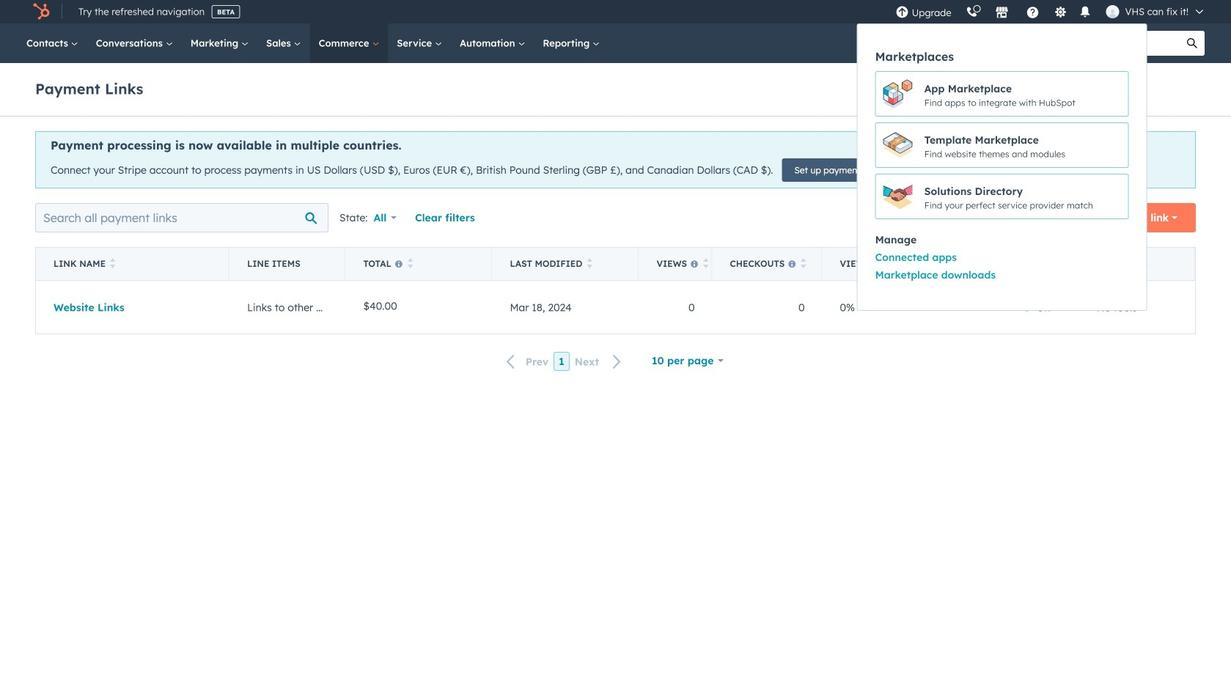 Task type: vqa. For each thing, say whether or not it's contained in the screenshot.
banner
no



Task type: locate. For each thing, give the bounding box(es) containing it.
1 horizontal spatial press to sort. image
[[703, 258, 709, 268]]

menu
[[857, 0, 1214, 311], [857, 23, 1148, 311]]

2 horizontal spatial press to sort. image
[[801, 258, 807, 268]]

2 column header from the left
[[1006, 248, 1079, 280]]

1 horizontal spatial press to sort. image
[[408, 258, 413, 268]]

0 vertical spatial group
[[858, 71, 1147, 219]]

press to sort. image
[[110, 258, 116, 268], [408, 258, 413, 268], [801, 258, 807, 268]]

0 horizontal spatial press to sort. image
[[110, 258, 116, 268]]

2 horizontal spatial press to sort. image
[[1143, 258, 1148, 268]]

3 press to sort. image from the left
[[1143, 258, 1148, 268]]

1 press to sort. element from the left
[[110, 258, 116, 270]]

2 press to sort. image from the left
[[703, 258, 709, 268]]

1 press to sort. image from the left
[[110, 258, 116, 268]]

2 menu from the top
[[857, 23, 1148, 311]]

2 press to sort. image from the left
[[408, 258, 413, 268]]

4 press to sort. element from the left
[[703, 258, 709, 270]]

2 group from the top
[[858, 249, 1147, 284]]

2 press to sort. element from the left
[[408, 258, 413, 270]]

1 vertical spatial group
[[858, 249, 1147, 284]]

column header
[[230, 248, 346, 280], [1006, 248, 1079, 280]]

Search HubSpot search field
[[1014, 31, 1180, 56]]

press to sort. image for first press to sort. element from the right
[[1143, 258, 1148, 268]]

0 horizontal spatial column header
[[230, 248, 346, 280]]

menu item
[[857, 0, 1148, 311], [858, 249, 1147, 266], [858, 266, 1147, 284]]

1 horizontal spatial column header
[[1006, 248, 1079, 280]]

pagination navigation
[[498, 352, 631, 372]]

press to sort. image
[[587, 258, 593, 268], [703, 258, 709, 268], [1143, 258, 1148, 268]]

0 horizontal spatial press to sort. image
[[587, 258, 593, 268]]

group
[[858, 71, 1147, 219], [858, 249, 1147, 284]]

press to sort. element
[[110, 258, 116, 270], [408, 258, 413, 270], [587, 258, 593, 270], [703, 258, 709, 270], [801, 258, 807, 270], [1143, 258, 1148, 270]]

1 menu from the top
[[857, 0, 1214, 311]]

press to sort. image for 3rd press to sort. element from the left
[[587, 258, 593, 268]]

1 press to sort. image from the left
[[587, 258, 593, 268]]



Task type: describe. For each thing, give the bounding box(es) containing it.
6 press to sort. element from the left
[[1143, 258, 1148, 270]]

1 group from the top
[[858, 71, 1147, 219]]

terry turtle image
[[1107, 5, 1120, 18]]

Search search field
[[35, 203, 329, 233]]

3 press to sort. image from the left
[[801, 258, 807, 268]]

marketplaces image
[[996, 7, 1009, 20]]

press to sort. image for third press to sort. element from right
[[703, 258, 709, 268]]

1 column header from the left
[[230, 248, 346, 280]]

5 press to sort. element from the left
[[801, 258, 807, 270]]

3 press to sort. element from the left
[[587, 258, 593, 270]]



